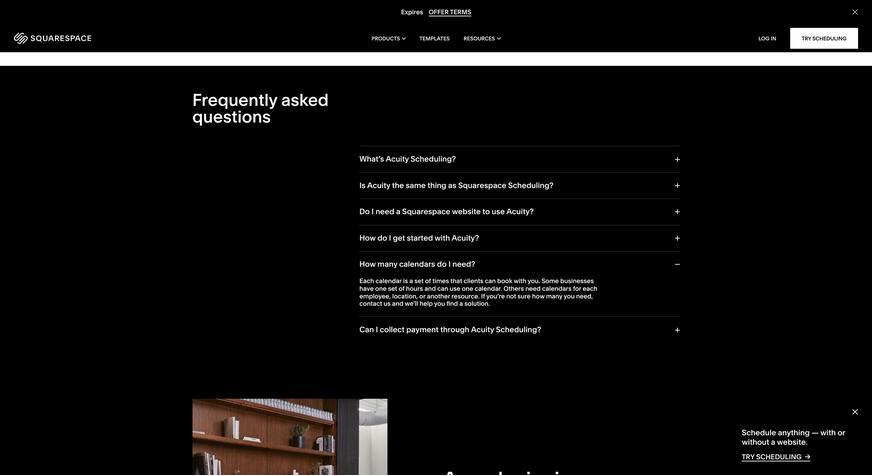 Task type: describe. For each thing, give the bounding box(es) containing it.
payment
[[407, 325, 439, 335]]

2 vertical spatial acuity
[[471, 325, 495, 335]]

scheduling for try scheduling
[[813, 35, 847, 42]]

a right is
[[410, 277, 413, 285]]

a down the
[[396, 207, 401, 216]]

that
[[451, 277, 463, 285]]

help
[[420, 300, 433, 308]]

do
[[360, 207, 370, 216]]

find
[[447, 300, 458, 308]]

some
[[542, 277, 559, 285]]

try for try scheduling →
[[743, 453, 755, 461]]

have
[[360, 285, 374, 293]]

products button
[[372, 24, 406, 52]]

1 horizontal spatial squarespace
[[459, 181, 507, 190]]

0 vertical spatial use
[[492, 207, 505, 216]]

calendars inside each calendar is a set of times that clients can book with you. some businesses have one set of hours and can use one calendar. others need calendars for each employee, location, or another resource. if you're not sure how many you need, contact us and we'll help you find a solution.
[[543, 285, 572, 293]]

can i collect payment through acuity scheduling?
[[360, 325, 542, 335]]

schedule
[[743, 428, 777, 438]]

location,
[[393, 292, 418, 300]]

is
[[404, 277, 408, 285]]

is acuity the same thing as squarespace scheduling?
[[360, 181, 554, 190]]

0 horizontal spatial you
[[435, 300, 445, 308]]

a right "find"
[[460, 300, 463, 308]]

0 horizontal spatial of
[[399, 285, 405, 293]]

to
[[483, 207, 490, 216]]

what's acuity scheduling?
[[360, 155, 456, 164]]

log             in
[[759, 35, 777, 42]]

try for try scheduling
[[802, 35, 812, 42]]

anything
[[779, 428, 811, 438]]

thing
[[428, 181, 447, 190]]

website.
[[778, 438, 808, 447]]

get
[[393, 233, 405, 243]]

i left need?
[[449, 260, 451, 269]]

we'll
[[405, 300, 419, 308]]

each
[[360, 277, 374, 285]]

1 vertical spatial scheduling?
[[509, 181, 554, 190]]

without
[[743, 438, 770, 447]]

employee,
[[360, 292, 391, 300]]

use inside each calendar is a set of times that clients can book with you. some businesses have one set of hours and can use one calendar. others need calendars for each employee, location, or another resource. if you're not sure how many you need, contact us and we'll help you find a solution.
[[450, 285, 461, 293]]

try scheduling
[[802, 35, 847, 42]]

contact
[[360, 300, 383, 308]]

is
[[360, 181, 366, 190]]

templates
[[420, 35, 450, 42]]

2 vertical spatial scheduling?
[[496, 325, 542, 335]]

need,
[[577, 292, 594, 300]]

a inside the schedule anything — with or without a website.
[[772, 438, 776, 447]]

1 horizontal spatial you
[[564, 292, 575, 300]]

or inside the schedule anything — with or without a website.
[[838, 428, 846, 438]]

—
[[812, 428, 820, 438]]

→
[[806, 453, 811, 461]]

resource.
[[452, 292, 480, 300]]

sure
[[518, 292, 531, 300]]

or inside each calendar is a set of times that clients can book with you. some businesses have one set of hours and can use one calendar. others need calendars for each employee, location, or another resource. if you're not sure how many you need, contact us and we'll help you find a solution.
[[420, 292, 426, 300]]

clients
[[464, 277, 484, 285]]

frequently
[[193, 90, 278, 110]]

you.
[[528, 277, 541, 285]]

acuity for what's
[[386, 155, 409, 164]]

calendar
[[376, 277, 402, 285]]

book
[[498, 277, 513, 285]]

try scheduling →
[[743, 453, 811, 461]]

products
[[372, 35, 400, 42]]

how
[[533, 292, 545, 300]]



Task type: vqa. For each thing, say whether or not it's contained in the screenshot.
find
yes



Task type: locate. For each thing, give the bounding box(es) containing it.
1 vertical spatial and
[[392, 300, 404, 308]]

0 horizontal spatial can
[[438, 285, 449, 293]]

0 vertical spatial or
[[420, 292, 426, 300]]

1 vertical spatial need
[[526, 285, 541, 293]]

schedule anything — with or without a website.
[[743, 428, 846, 447]]

1 vertical spatial or
[[838, 428, 846, 438]]

0 horizontal spatial and
[[392, 300, 404, 308]]

you left "find"
[[435, 300, 445, 308]]

2 how from the top
[[360, 260, 376, 269]]

many inside each calendar is a set of times that clients can book with you. some businesses have one set of hours and can use one calendar. others need calendars for each employee, location, or another resource. if you're not sure how many you need, contact us and we'll help you find a solution.
[[547, 292, 563, 300]]

and up "help"
[[425, 285, 436, 293]]

do left get in the left of the page
[[378, 233, 387, 243]]

0 vertical spatial calendars
[[400, 260, 436, 269]]

scheduling inside try scheduling →
[[757, 453, 803, 461]]

i right can
[[376, 325, 378, 335]]

0 horizontal spatial squarespace
[[403, 207, 451, 216]]

log             in link
[[759, 35, 777, 42]]

of
[[425, 277, 431, 285], [399, 285, 405, 293]]

with left you.
[[514, 277, 527, 285]]

0 horizontal spatial with
[[435, 233, 450, 243]]

0 horizontal spatial acuity?
[[452, 233, 479, 243]]

and right us
[[392, 300, 404, 308]]

0 vertical spatial how
[[360, 233, 376, 243]]

calendars
[[400, 260, 436, 269], [543, 285, 572, 293]]

0 horizontal spatial many
[[378, 260, 398, 269]]

website
[[452, 207, 481, 216]]

and
[[425, 285, 436, 293], [392, 300, 404, 308]]

1 horizontal spatial with
[[514, 277, 527, 285]]

1 horizontal spatial of
[[425, 277, 431, 285]]

0 vertical spatial acuity?
[[507, 207, 534, 216]]

for
[[574, 285, 582, 293]]

1 vertical spatial try
[[743, 453, 755, 461]]

1 horizontal spatial set
[[415, 277, 424, 285]]

collect
[[380, 325, 405, 335]]

acuity
[[386, 155, 409, 164], [368, 181, 391, 190], [471, 325, 495, 335]]

1 vertical spatial use
[[450, 285, 461, 293]]

0 vertical spatial many
[[378, 260, 398, 269]]

squarespace logo image
[[14, 33, 91, 44]]

0 vertical spatial squarespace
[[459, 181, 507, 190]]

log
[[759, 35, 770, 42]]

squarespace up the to
[[459, 181, 507, 190]]

with inside the schedule anything — with or without a website.
[[821, 428, 837, 438]]

how for how do i get started with acuity?
[[360, 233, 376, 243]]

need right do in the top of the page
[[376, 207, 395, 216]]

0 vertical spatial and
[[425, 285, 436, 293]]

1 horizontal spatial do
[[437, 260, 447, 269]]

need
[[376, 207, 395, 216], [526, 285, 541, 293]]

need?
[[453, 260, 476, 269]]

in
[[772, 35, 777, 42]]

1 horizontal spatial need
[[526, 285, 541, 293]]

0 horizontal spatial need
[[376, 207, 395, 216]]

calendar.
[[475, 285, 503, 293]]

businesses
[[561, 277, 594, 285]]

customer care advisors. image
[[193, 399, 388, 475]]

2 one from the left
[[462, 285, 474, 293]]

0 vertical spatial need
[[376, 207, 395, 216]]

squarespace up started at left
[[403, 207, 451, 216]]

1 horizontal spatial or
[[838, 428, 846, 438]]

do i need a squarespace website to use acuity?
[[360, 207, 534, 216]]

try inside try scheduling →
[[743, 453, 755, 461]]

set left is
[[388, 285, 398, 293]]

you left need,
[[564, 292, 575, 300]]

or
[[420, 292, 426, 300], [838, 428, 846, 438]]

asked
[[281, 90, 329, 110]]

through
[[441, 325, 470, 335]]

with right —
[[821, 428, 837, 438]]

0 vertical spatial do
[[378, 233, 387, 243]]

1 vertical spatial squarespace
[[403, 207, 451, 216]]

you
[[564, 292, 575, 300], [435, 300, 445, 308]]

0 horizontal spatial set
[[388, 285, 398, 293]]

0 horizontal spatial scheduling
[[757, 453, 803, 461]]

1 vertical spatial do
[[437, 260, 447, 269]]

each
[[583, 285, 598, 293]]

0 vertical spatial acuity
[[386, 155, 409, 164]]

0 horizontal spatial try
[[743, 453, 755, 461]]

try scheduling link
[[791, 28, 859, 49]]

a
[[396, 207, 401, 216], [410, 277, 413, 285], [460, 300, 463, 308], [772, 438, 776, 447]]

0 vertical spatial try
[[802, 35, 812, 42]]

or right —
[[838, 428, 846, 438]]

0 horizontal spatial or
[[420, 292, 426, 300]]

acuity for is
[[368, 181, 391, 190]]

1 horizontal spatial scheduling
[[813, 35, 847, 42]]

acuity? down website
[[452, 233, 479, 243]]

scheduling
[[813, 35, 847, 42], [757, 453, 803, 461]]

squarespace
[[459, 181, 507, 190], [403, 207, 451, 216]]

frequently asked questions
[[193, 90, 329, 127]]

0 vertical spatial with
[[435, 233, 450, 243]]

how many calendars do i need?
[[360, 260, 476, 269]]

questions
[[193, 106, 271, 127]]

try right in
[[802, 35, 812, 42]]

templates link
[[420, 24, 450, 52]]

1 horizontal spatial can
[[485, 277, 496, 285]]

how up each
[[360, 260, 376, 269]]

resources button
[[464, 24, 501, 52]]

squarespace logo link
[[14, 33, 183, 44]]

how do i get started with acuity?
[[360, 233, 479, 243]]

1 horizontal spatial and
[[425, 285, 436, 293]]

many down the some on the right bottom of page
[[547, 292, 563, 300]]

same
[[406, 181, 426, 190]]

calendars left for
[[543, 285, 572, 293]]

i right do in the top of the page
[[372, 207, 374, 216]]

need inside each calendar is a set of times that clients can book with you. some businesses have one set of hours and can use one calendar. others need calendars for each employee, location, or another resource. if you're not sure how many you need, contact us and we'll help you find a solution.
[[526, 285, 541, 293]]

0 vertical spatial scheduling
[[813, 35, 847, 42]]

try down without
[[743, 453, 755, 461]]

of left hours
[[399, 285, 405, 293]]

1 horizontal spatial acuity?
[[507, 207, 534, 216]]

a up try scheduling →
[[772, 438, 776, 447]]

with
[[435, 233, 450, 243], [514, 277, 527, 285], [821, 428, 837, 438]]

1 vertical spatial with
[[514, 277, 527, 285]]

1 vertical spatial acuity?
[[452, 233, 479, 243]]

0 vertical spatial scheduling?
[[411, 155, 456, 164]]

set
[[415, 277, 424, 285], [388, 285, 398, 293]]

of left 'times' at the bottom of page
[[425, 277, 431, 285]]

can
[[485, 277, 496, 285], [438, 285, 449, 293]]

calendars up is
[[400, 260, 436, 269]]

use up "find"
[[450, 285, 461, 293]]

acuity right is
[[368, 181, 391, 190]]

solution.
[[465, 300, 490, 308]]

1 how from the top
[[360, 233, 376, 243]]

how
[[360, 233, 376, 243], [360, 260, 376, 269]]

others
[[504, 285, 524, 293]]

can left the that
[[438, 285, 449, 293]]

acuity right what's on the top left of the page
[[386, 155, 409, 164]]

0 horizontal spatial use
[[450, 285, 461, 293]]

if
[[482, 292, 485, 300]]

you're
[[487, 292, 505, 300]]

1 vertical spatial how
[[360, 260, 376, 269]]

hours
[[406, 285, 423, 293]]

1 horizontal spatial one
[[462, 285, 474, 293]]

with inside each calendar is a set of times that clients can book with you. some businesses have one set of hours and can use one calendar. others need calendars for each employee, location, or another resource. if you're not sure how many you need, contact us and we'll help you find a solution.
[[514, 277, 527, 285]]

can
[[360, 325, 374, 335]]

i left get in the left of the page
[[389, 233, 392, 243]]

need left the some on the right bottom of page
[[526, 285, 541, 293]]

how for how many calendars do i need?
[[360, 260, 376, 269]]

0 horizontal spatial one
[[376, 285, 387, 293]]

scheduling?
[[411, 155, 456, 164], [509, 181, 554, 190], [496, 325, 542, 335]]

i
[[372, 207, 374, 216], [389, 233, 392, 243], [449, 260, 451, 269], [376, 325, 378, 335]]

2 horizontal spatial with
[[821, 428, 837, 438]]

how down do in the top of the page
[[360, 233, 376, 243]]

can left book
[[485, 277, 496, 285]]

1 one from the left
[[376, 285, 387, 293]]

0 horizontal spatial do
[[378, 233, 387, 243]]

as
[[449, 181, 457, 190]]

the
[[392, 181, 404, 190]]

1 vertical spatial acuity
[[368, 181, 391, 190]]

us
[[384, 300, 391, 308]]

many up calendar
[[378, 260, 398, 269]]

with right started at left
[[435, 233, 450, 243]]

1 horizontal spatial calendars
[[543, 285, 572, 293]]

do up 'times' at the bottom of page
[[437, 260, 447, 269]]

what's
[[360, 155, 384, 164]]

not
[[507, 292, 517, 300]]

scheduling for try scheduling →
[[757, 453, 803, 461]]

1 horizontal spatial use
[[492, 207, 505, 216]]

1 horizontal spatial many
[[547, 292, 563, 300]]

one
[[376, 285, 387, 293], [462, 285, 474, 293]]

each calendar is a set of times that clients can book with you. some businesses have one set of hours and can use one calendar. others need calendars for each employee, location, or another resource. if you're not sure how many you need, contact us and we'll help you find a solution.
[[360, 277, 598, 308]]

started
[[407, 233, 433, 243]]

times
[[433, 277, 449, 285]]

acuity?
[[507, 207, 534, 216], [452, 233, 479, 243]]

1 horizontal spatial try
[[802, 35, 812, 42]]

do
[[378, 233, 387, 243], [437, 260, 447, 269]]

acuity? right the to
[[507, 207, 534, 216]]

one left if
[[462, 285, 474, 293]]

resources
[[464, 35, 495, 42]]

use right the to
[[492, 207, 505, 216]]

try
[[802, 35, 812, 42], [743, 453, 755, 461]]

many
[[378, 260, 398, 269], [547, 292, 563, 300]]

1 vertical spatial calendars
[[543, 285, 572, 293]]

0 horizontal spatial calendars
[[400, 260, 436, 269]]

2 vertical spatial with
[[821, 428, 837, 438]]

one right have
[[376, 285, 387, 293]]

or right "we'll"
[[420, 292, 426, 300]]

1 vertical spatial scheduling
[[757, 453, 803, 461]]

1 vertical spatial many
[[547, 292, 563, 300]]

another
[[427, 292, 451, 300]]

set right is
[[415, 277, 424, 285]]

acuity down solution.
[[471, 325, 495, 335]]



